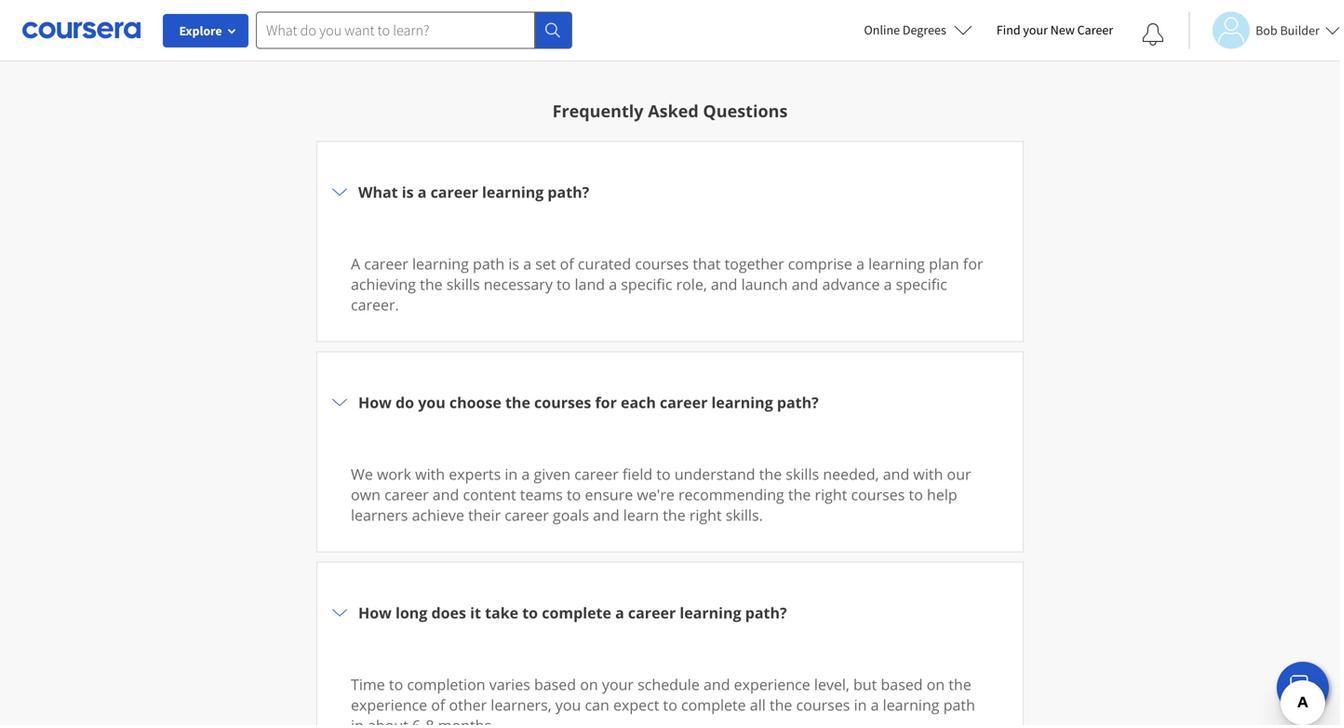 Task type: locate. For each thing, give the bounding box(es) containing it.
1 horizontal spatial of
[[560, 254, 574, 274]]

career
[[431, 182, 478, 202], [364, 254, 409, 274], [660, 392, 708, 412], [575, 464, 619, 484], [385, 485, 429, 505], [505, 505, 549, 525], [628, 603, 676, 623]]

to inside a career learning path is a set of curated courses that together comprise a learning plan for achieving the skills necessary to land a specific role, and launch and advance a specific career.
[[557, 274, 571, 294]]

a inside dropdown button
[[418, 182, 427, 202]]

complete right take
[[542, 603, 612, 623]]

1 horizontal spatial skills
[[786, 464, 819, 484]]

in
[[505, 464, 518, 484], [854, 695, 867, 715], [351, 715, 364, 725]]

path? for each
[[777, 392, 819, 412]]

each
[[621, 392, 656, 412]]

path
[[473, 254, 505, 274], [944, 695, 976, 715]]

2 horizontal spatial in
[[854, 695, 867, 715]]

1 horizontal spatial specific
[[896, 274, 948, 294]]

0 horizontal spatial is
[[402, 182, 414, 202]]

for inside a career learning path is a set of curated courses that together comprise a learning plan for achieving the skills necessary to land a specific role, and launch and advance a specific career.
[[963, 254, 984, 274]]

of
[[560, 254, 574, 274], [431, 695, 445, 715]]

is up necessary
[[509, 254, 520, 274]]

your
[[1024, 21, 1048, 38], [602, 674, 634, 695]]

with
[[415, 464, 445, 484], [914, 464, 943, 484]]

online
[[864, 21, 900, 38]]

1 vertical spatial chevron right image
[[329, 602, 351, 624]]

complete inside how long does it take to complete a career learning path? dropdown button
[[542, 603, 612, 623]]

path? inside how do you choose the courses for each career learning path? dropdown button
[[777, 392, 819, 412]]

to right take
[[522, 603, 538, 623]]

0 vertical spatial chevron right image
[[329, 181, 351, 203]]

None search field
[[256, 12, 573, 49]]

courses up the role, in the right of the page
[[635, 254, 689, 274]]

based right 'but' on the right of the page
[[881, 674, 923, 695]]

1 horizontal spatial is
[[509, 254, 520, 274]]

bob
[[1256, 22, 1278, 39]]

skills left necessary
[[447, 274, 480, 294]]

how left long
[[358, 603, 392, 623]]

1 vertical spatial path?
[[777, 392, 819, 412]]

1 vertical spatial how
[[358, 603, 392, 623]]

2 specific from the left
[[896, 274, 948, 294]]

given
[[534, 464, 571, 484]]

0 horizontal spatial complete
[[542, 603, 612, 623]]

with right work
[[415, 464, 445, 484]]

on
[[580, 674, 598, 695], [927, 674, 945, 695]]

set
[[536, 254, 556, 274]]

curated
[[578, 254, 631, 274]]

chevron right image left what in the top of the page
[[329, 181, 351, 203]]

based
[[534, 674, 576, 695], [881, 674, 923, 695]]

0 vertical spatial is
[[402, 182, 414, 202]]

of right set
[[560, 254, 574, 274]]

0 horizontal spatial skills
[[447, 274, 480, 294]]

find your new career link
[[988, 19, 1123, 42]]

learning
[[482, 182, 544, 202], [412, 254, 469, 274], [869, 254, 925, 274], [712, 392, 773, 412], [680, 603, 742, 623], [883, 695, 940, 715]]

0 horizontal spatial specific
[[621, 274, 673, 294]]

1 horizontal spatial on
[[927, 674, 945, 695]]

2 vertical spatial path?
[[745, 603, 787, 623]]

you left can
[[556, 695, 581, 715]]

needed,
[[823, 464, 879, 484]]

how do you choose the courses for each career learning path?
[[358, 392, 819, 412]]

1 vertical spatial is
[[509, 254, 520, 274]]

1 horizontal spatial in
[[505, 464, 518, 484]]

and
[[711, 274, 738, 294], [792, 274, 819, 294], [883, 464, 910, 484], [433, 485, 459, 505], [593, 505, 620, 525], [704, 674, 730, 695]]

with up help
[[914, 464, 943, 484]]

our
[[947, 464, 972, 484]]

is inside dropdown button
[[402, 182, 414, 202]]

show notifications image
[[1142, 23, 1165, 46]]

skills left needed,
[[786, 464, 819, 484]]

to left land
[[557, 274, 571, 294]]

of up 8 on the bottom left
[[431, 695, 445, 715]]

0 vertical spatial you
[[418, 392, 446, 412]]

career up achieving
[[364, 254, 409, 274]]

coursera image
[[22, 15, 141, 45]]

0 horizontal spatial based
[[534, 674, 576, 695]]

to up we're at the bottom of page
[[657, 464, 671, 484]]

0 horizontal spatial with
[[415, 464, 445, 484]]

0 horizontal spatial right
[[690, 505, 722, 525]]

choose
[[450, 392, 502, 412]]

in up content
[[505, 464, 518, 484]]

0 horizontal spatial you
[[418, 392, 446, 412]]

1 vertical spatial complete
[[681, 695, 746, 715]]

for right plan
[[963, 254, 984, 274]]

to left help
[[909, 485, 923, 505]]

1 horizontal spatial based
[[881, 674, 923, 695]]

1 horizontal spatial path
[[944, 695, 976, 715]]

specific left the role, in the right of the page
[[621, 274, 673, 294]]

complete
[[542, 603, 612, 623], [681, 695, 746, 715]]

chevron right image left long
[[329, 602, 351, 624]]

the
[[420, 274, 443, 294], [506, 392, 531, 412], [759, 464, 782, 484], [788, 485, 811, 505], [663, 505, 686, 525], [949, 674, 972, 695], [770, 695, 793, 715]]

path inside the time to completion varies based on your schedule and experience level, but based on the experience of other learners, you can expect to complete all the courses in a learning path in about 6-8 months.
[[944, 695, 976, 715]]

a
[[418, 182, 427, 202], [523, 254, 532, 274], [857, 254, 865, 274], [609, 274, 617, 294], [884, 274, 892, 294], [522, 464, 530, 484], [615, 603, 624, 623], [871, 695, 879, 715]]

online degrees button
[[850, 9, 988, 50]]

2 based from the left
[[881, 674, 923, 695]]

1 vertical spatial path
[[944, 695, 976, 715]]

is
[[402, 182, 414, 202], [509, 254, 520, 274]]

your right find
[[1024, 21, 1048, 38]]

you right do
[[418, 392, 446, 412]]

and right schedule
[[704, 674, 730, 695]]

for
[[963, 254, 984, 274], [595, 392, 617, 412]]

understand
[[675, 464, 756, 484]]

1 with from the left
[[415, 464, 445, 484]]

complete inside the time to completion varies based on your schedule and experience level, but based on the experience of other learners, you can expect to complete all the courses in a learning path in about 6-8 months.
[[681, 695, 746, 715]]

0 vertical spatial how
[[358, 392, 392, 412]]

how do you choose the courses for each career learning path? button
[[329, 364, 1012, 442]]

0 vertical spatial path
[[473, 254, 505, 274]]

1 horizontal spatial right
[[815, 485, 848, 505]]

courses
[[635, 254, 689, 274], [534, 392, 591, 412], [851, 485, 905, 505], [796, 695, 850, 715]]

online degrees
[[864, 21, 947, 38]]

and down comprise
[[792, 274, 819, 294]]

to
[[557, 274, 571, 294], [657, 464, 671, 484], [567, 485, 581, 505], [909, 485, 923, 505], [522, 603, 538, 623], [389, 674, 403, 695], [663, 695, 678, 715]]

1 vertical spatial you
[[556, 695, 581, 715]]

career right what in the top of the page
[[431, 182, 478, 202]]

on right 'but' on the right of the page
[[927, 674, 945, 695]]

about
[[368, 715, 409, 725]]

courses down needed,
[[851, 485, 905, 505]]

experience up about
[[351, 695, 427, 715]]

chevron right image inside what is a career learning path? dropdown button
[[329, 181, 351, 203]]

your up expect
[[602, 674, 634, 695]]

in down 'but' on the right of the page
[[854, 695, 867, 715]]

learning inside dropdown button
[[482, 182, 544, 202]]

2 how from the top
[[358, 603, 392, 623]]

is right what in the top of the page
[[402, 182, 414, 202]]

1 horizontal spatial you
[[556, 695, 581, 715]]

for left each
[[595, 392, 617, 412]]

is inside a career learning path is a set of curated courses that together comprise a learning plan for achieving the skills necessary to land a specific role, and launch and advance a specific career.
[[509, 254, 520, 274]]

What do you want to learn? text field
[[256, 12, 535, 49]]

chevron right image inside how long does it take to complete a career learning path? dropdown button
[[329, 602, 351, 624]]

skills
[[447, 274, 480, 294], [786, 464, 819, 484]]

1 vertical spatial your
[[602, 674, 634, 695]]

your inside the time to completion varies based on your schedule and experience level, but based on the experience of other learners, you can expect to complete all the courses in a learning path in about 6-8 months.
[[602, 674, 634, 695]]

months.
[[438, 715, 496, 725]]

0 vertical spatial path?
[[548, 182, 590, 202]]

specific down plan
[[896, 274, 948, 294]]

how
[[358, 392, 392, 412], [358, 603, 392, 623]]

0 horizontal spatial of
[[431, 695, 445, 715]]

1 vertical spatial skills
[[786, 464, 819, 484]]

chevron right image
[[329, 181, 351, 203], [329, 602, 351, 624]]

right
[[815, 485, 848, 505], [690, 505, 722, 525]]

plan
[[929, 254, 960, 274]]

path?
[[548, 182, 590, 202], [777, 392, 819, 412], [745, 603, 787, 623]]

2 chevron right image from the top
[[329, 602, 351, 624]]

1 horizontal spatial for
[[963, 254, 984, 274]]

schedule
[[638, 674, 700, 695]]

experience
[[734, 674, 811, 695], [351, 695, 427, 715]]

land
[[575, 274, 605, 294]]

how long does it take to complete a career learning path? button
[[329, 574, 1012, 652]]

bob builder button
[[1189, 12, 1341, 49]]

in left about
[[351, 715, 364, 725]]

path? for a
[[745, 603, 787, 623]]

experience up the all
[[734, 674, 811, 695]]

0 vertical spatial complete
[[542, 603, 612, 623]]

degrees
[[903, 21, 947, 38]]

courses down level,
[[796, 695, 850, 715]]

learners,
[[491, 695, 552, 715]]

0 horizontal spatial for
[[595, 392, 617, 412]]

0 vertical spatial skills
[[447, 274, 480, 294]]

0 vertical spatial of
[[560, 254, 574, 274]]

courses up given
[[534, 392, 591, 412]]

0 vertical spatial your
[[1024, 21, 1048, 38]]

in inside we work with experts in a given career field to understand the skills needed, and with our own career and content teams to ensure we're recommending the right courses to help learners achieve their career goals and learn the right skills.
[[505, 464, 518, 484]]

0 horizontal spatial on
[[580, 674, 598, 695]]

courses inside we work with experts in a given career field to understand the skills needed, and with our own career and content teams to ensure we're recommending the right courses to help learners achieve their career goals and learn the right skills.
[[851, 485, 905, 505]]

career down the teams
[[505, 505, 549, 525]]

1 vertical spatial for
[[595, 392, 617, 412]]

0 vertical spatial for
[[963, 254, 984, 274]]

right down needed,
[[815, 485, 848, 505]]

path? inside how long does it take to complete a career learning path? dropdown button
[[745, 603, 787, 623]]

how left do
[[358, 392, 392, 412]]

learners
[[351, 505, 408, 525]]

1 vertical spatial of
[[431, 695, 445, 715]]

based up learners,
[[534, 674, 576, 695]]

on up can
[[580, 674, 598, 695]]

1 based from the left
[[534, 674, 576, 695]]

specific
[[621, 274, 673, 294], [896, 274, 948, 294]]

1 chevron right image from the top
[[329, 181, 351, 203]]

path? inside what is a career learning path? dropdown button
[[548, 182, 590, 202]]

1 horizontal spatial with
[[914, 464, 943, 484]]

to inside dropdown button
[[522, 603, 538, 623]]

experts
[[449, 464, 501, 484]]

0 horizontal spatial your
[[602, 674, 634, 695]]

skills inside we work with experts in a given career field to understand the skills needed, and with our own career and content teams to ensure we're recommending the right courses to help learners achieve their career goals and learn the right skills.
[[786, 464, 819, 484]]

to right time
[[389, 674, 403, 695]]

you inside the time to completion varies based on your schedule and experience level, but based on the experience of other learners, you can expect to complete all the courses in a learning path in about 6-8 months.
[[556, 695, 581, 715]]

the inside dropdown button
[[506, 392, 531, 412]]

you
[[418, 392, 446, 412], [556, 695, 581, 715]]

explore button
[[163, 14, 249, 47]]

1 horizontal spatial complete
[[681, 695, 746, 715]]

level,
[[815, 674, 850, 695]]

necessary
[[484, 274, 553, 294]]

0 horizontal spatial path
[[473, 254, 505, 274]]

career right each
[[660, 392, 708, 412]]

complete left the all
[[681, 695, 746, 715]]

content
[[463, 485, 516, 505]]

right down recommending
[[690, 505, 722, 525]]

a inside we work with experts in a given career field to understand the skills needed, and with our own career and content teams to ensure we're recommending the right courses to help learners achieve their career goals and learn the right skills.
[[522, 464, 530, 484]]

1 how from the top
[[358, 392, 392, 412]]

career
[[1078, 21, 1114, 38]]



Task type: describe. For each thing, give the bounding box(es) containing it.
we work with experts in a given career field to understand the skills needed, and with our own career and content teams to ensure we're recommending the right courses to help learners achieve their career goals and learn the right skills.
[[351, 464, 972, 525]]

6-
[[412, 715, 426, 725]]

a career learning path is a set of curated courses that together comprise a learning plan for achieving the skills necessary to land a specific role, and launch and advance a specific career.
[[351, 254, 984, 315]]

builder
[[1281, 22, 1320, 39]]

2 with from the left
[[914, 464, 943, 484]]

it
[[470, 603, 481, 623]]

how for how do you choose the courses for each career learning path?
[[358, 392, 392, 412]]

2 on from the left
[[927, 674, 945, 695]]

find your new career
[[997, 21, 1114, 38]]

what is a career learning path?
[[358, 182, 590, 202]]

career inside a career learning path is a set of curated courses that together comprise a learning plan for achieving the skills necessary to land a specific role, and launch and advance a specific career.
[[364, 254, 409, 274]]

to down schedule
[[663, 695, 678, 715]]

career down work
[[385, 485, 429, 505]]

learning inside the time to completion varies based on your schedule and experience level, but based on the experience of other learners, you can expect to complete all the courses in a learning path in about 6-8 months.
[[883, 695, 940, 715]]

1 horizontal spatial your
[[1024, 21, 1048, 38]]

how for how long does it take to complete a career learning path?
[[358, 603, 392, 623]]

that
[[693, 254, 721, 274]]

chevron right image for how
[[329, 602, 351, 624]]

role,
[[676, 274, 707, 294]]

for inside dropdown button
[[595, 392, 617, 412]]

career inside dropdown button
[[431, 182, 478, 202]]

of inside the time to completion varies based on your schedule and experience level, but based on the experience of other learners, you can expect to complete all the courses in a learning path in about 6-8 months.
[[431, 695, 445, 715]]

and inside the time to completion varies based on your schedule and experience level, but based on the experience of other learners, you can expect to complete all the courses in a learning path in about 6-8 months.
[[704, 674, 730, 695]]

goals
[[553, 505, 589, 525]]

all
[[750, 695, 766, 715]]

long
[[396, 603, 428, 623]]

chevron right image
[[329, 391, 351, 414]]

courses inside a career learning path is a set of curated courses that together comprise a learning plan for achieving the skills necessary to land a specific role, and launch and advance a specific career.
[[635, 254, 689, 274]]

field
[[623, 464, 653, 484]]

1 horizontal spatial experience
[[734, 674, 811, 695]]

together
[[725, 254, 784, 274]]

1 on from the left
[[580, 674, 598, 695]]

questions
[[703, 100, 788, 122]]

chevron right image for what
[[329, 181, 351, 203]]

achieving
[[351, 274, 416, 294]]

what is a career learning path? button
[[329, 153, 1012, 231]]

courses inside dropdown button
[[534, 392, 591, 412]]

find
[[997, 21, 1021, 38]]

and right needed,
[[883, 464, 910, 484]]

chat with us image
[[1288, 673, 1318, 703]]

launch
[[742, 274, 788, 294]]

can
[[585, 695, 610, 715]]

1 specific from the left
[[621, 274, 673, 294]]

comprise
[[788, 254, 853, 274]]

their
[[468, 505, 501, 525]]

expect
[[614, 695, 659, 715]]

path inside a career learning path is a set of curated courses that together comprise a learning plan for achieving the skills necessary to land a specific role, and launch and advance a specific career.
[[473, 254, 505, 274]]

recommending
[[679, 485, 785, 505]]

the inside a career learning path is a set of curated courses that together comprise a learning plan for achieving the skills necessary to land a specific role, and launch and advance a specific career.
[[420, 274, 443, 294]]

we
[[351, 464, 373, 484]]

own
[[351, 485, 381, 505]]

time
[[351, 674, 385, 695]]

to up the goals
[[567, 485, 581, 505]]

how long does it take to complete a career learning path?
[[358, 603, 787, 623]]

0 horizontal spatial in
[[351, 715, 364, 725]]

a
[[351, 254, 360, 274]]

frequently asked questions
[[553, 100, 788, 122]]

frequently
[[553, 100, 644, 122]]

bob builder
[[1256, 22, 1320, 39]]

does
[[432, 603, 466, 623]]

and down that
[[711, 274, 738, 294]]

career.
[[351, 295, 399, 315]]

time to completion varies based on your schedule and experience level, but based on the experience of other learners, you can expect to complete all the courses in a learning path in about 6-8 months.
[[351, 674, 976, 725]]

other
[[449, 695, 487, 715]]

0 horizontal spatial experience
[[351, 695, 427, 715]]

you inside dropdown button
[[418, 392, 446, 412]]

achieve
[[412, 505, 464, 525]]

asked
[[648, 100, 699, 122]]

new
[[1051, 21, 1075, 38]]

and down ensure
[[593, 505, 620, 525]]

but
[[854, 674, 877, 695]]

learn
[[624, 505, 659, 525]]

work
[[377, 464, 411, 484]]

what
[[358, 182, 398, 202]]

8
[[426, 715, 434, 725]]

of inside a career learning path is a set of curated courses that together comprise a learning plan for achieving the skills necessary to land a specific role, and launch and advance a specific career.
[[560, 254, 574, 274]]

take
[[485, 603, 519, 623]]

courses inside the time to completion varies based on your schedule and experience level, but based on the experience of other learners, you can expect to complete all the courses in a learning path in about 6-8 months.
[[796, 695, 850, 715]]

skills.
[[726, 505, 763, 525]]

do
[[396, 392, 414, 412]]

career up schedule
[[628, 603, 676, 623]]

teams
[[520, 485, 563, 505]]

skills inside a career learning path is a set of curated courses that together comprise a learning plan for achieving the skills necessary to land a specific role, and launch and advance a specific career.
[[447, 274, 480, 294]]

a inside the time to completion varies based on your schedule and experience level, but based on the experience of other learners, you can expect to complete all the courses in a learning path in about 6-8 months.
[[871, 695, 879, 715]]

help
[[927, 485, 958, 505]]

a inside dropdown button
[[615, 603, 624, 623]]

career up ensure
[[575, 464, 619, 484]]

ensure
[[585, 485, 633, 505]]

varies
[[489, 674, 530, 695]]

completion
[[407, 674, 486, 695]]

we're
[[637, 485, 675, 505]]

explore
[[179, 22, 222, 39]]

advance
[[822, 274, 880, 294]]

and up achieve
[[433, 485, 459, 505]]



Task type: vqa. For each thing, say whether or not it's contained in the screenshot.
In this module, you will learn about time and date in Korean. And you will also say the days of the week as well. After completing the lessons, you will be able to ask and repond time & date using Korean numbers.'s videos
no



